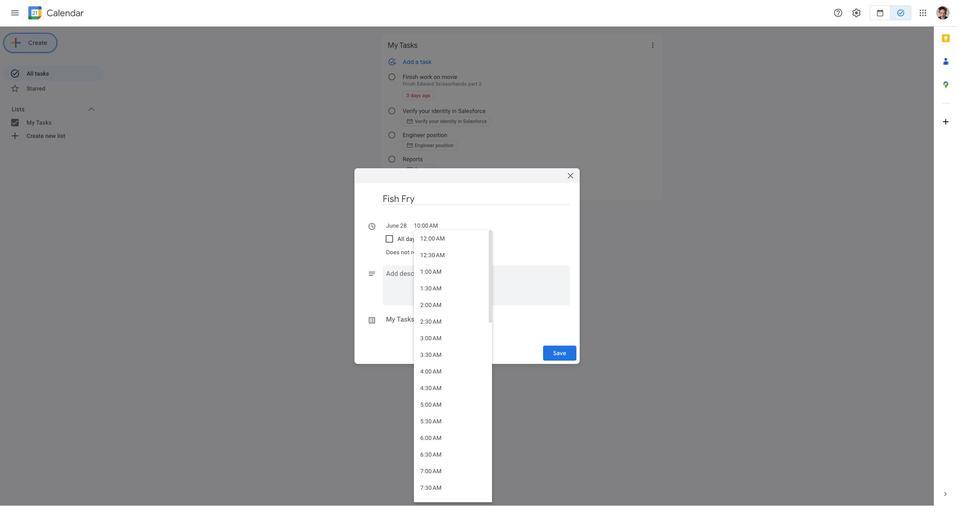 Task type: vqa. For each thing, say whether or not it's contained in the screenshot.
4th 'daily stand-up' from right
no



Task type: locate. For each thing, give the bounding box(es) containing it.
tab list
[[935, 27, 957, 483]]

calendar element
[[27, 5, 84, 23]]

support menu image
[[834, 8, 844, 18]]

heading
[[45, 8, 84, 18]]



Task type: describe. For each thing, give the bounding box(es) containing it.
settings menu image
[[852, 8, 862, 18]]

tasks sidebar image
[[10, 8, 20, 18]]

heading inside calendar element
[[45, 8, 84, 18]]



